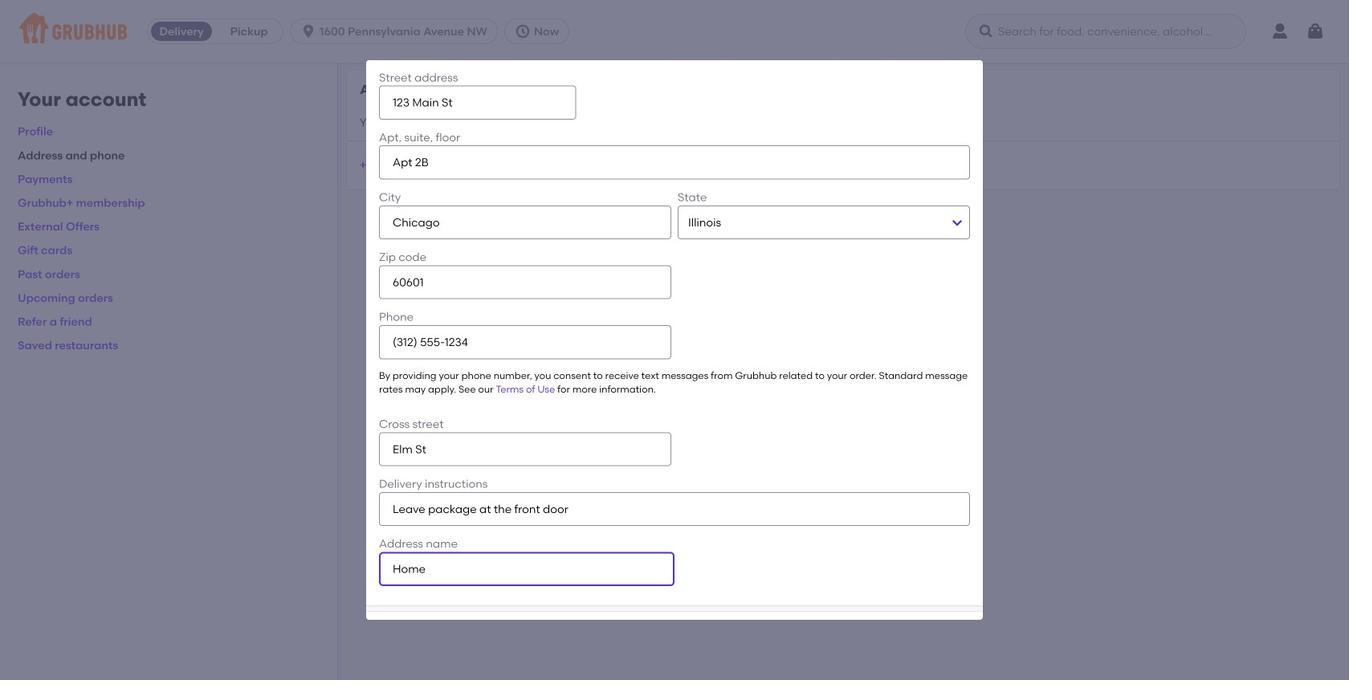 Task type: locate. For each thing, give the bounding box(es) containing it.
e.g. 10018 telephone field
[[379, 265, 671, 299]]

0 horizontal spatial svg image
[[300, 23, 316, 39]]

Main Street and Second Avenue text field
[[379, 432, 671, 466]]

svg image
[[1306, 22, 1325, 41], [300, 23, 316, 39], [515, 23, 531, 39]]

e.g. Check in with the doorman text field
[[379, 492, 970, 526]]

main navigation navigation
[[0, 0, 1349, 63]]

e.g. New York text field
[[379, 205, 671, 239]]



Task type: describe. For each thing, give the bounding box(es) containing it.
e.g. Home text field
[[379, 552, 675, 586]]

1 horizontal spatial svg image
[[515, 23, 531, 39]]

svg image
[[978, 23, 994, 39]]

e.g. 15F text field
[[379, 145, 970, 179]]

e.g. (555) 555-1212 telephone field
[[379, 325, 671, 359]]

2 horizontal spatial svg image
[[1306, 22, 1325, 41]]

e.g. 555 Main St text field
[[379, 86, 576, 120]]



Task type: vqa. For each thing, say whether or not it's contained in the screenshot.
e.g. 15F text box
yes



